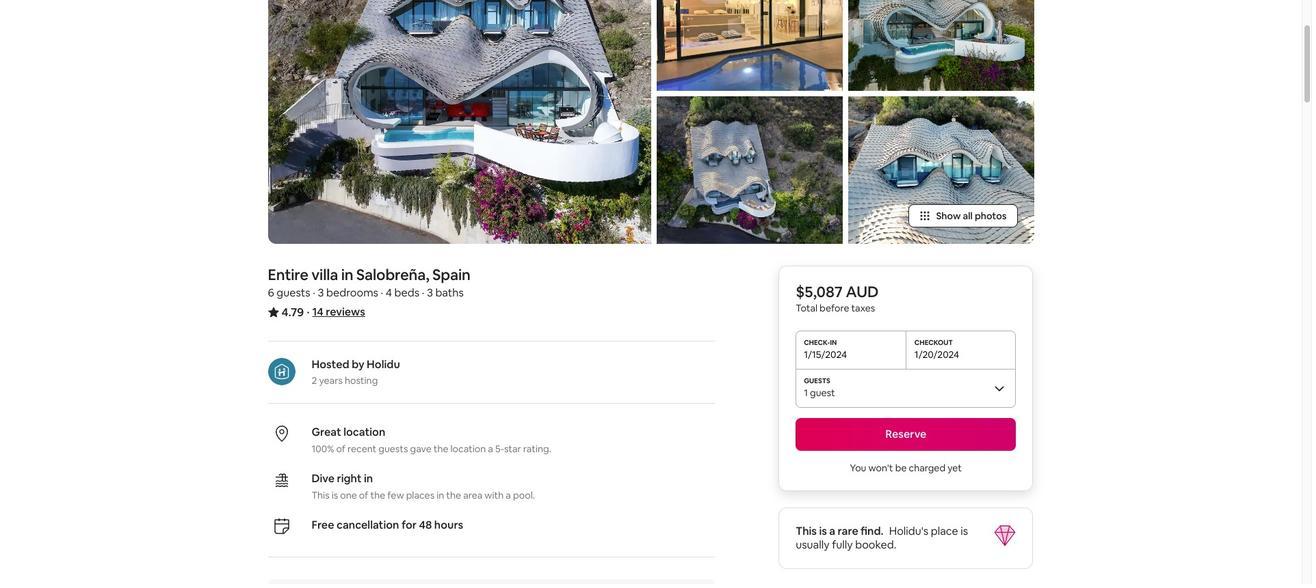 Task type: vqa. For each thing, say whether or not it's contained in the screenshot.
top alarm
no



Task type: describe. For each thing, give the bounding box(es) containing it.
in for villa
[[341, 265, 353, 285]]

yet
[[948, 462, 962, 475]]

dive
[[312, 472, 335, 486]]

2
[[312, 375, 317, 387]]

you
[[850, 462, 866, 475]]

2 horizontal spatial in
[[437, 490, 444, 502]]

years
[[319, 375, 343, 387]]

$5,087 aud total before taxes
[[796, 283, 879, 315]]

villa del acantilado image 2 image
[[656, 0, 842, 91]]

guest
[[810, 387, 835, 400]]

place
[[931, 525, 958, 539]]

this is a rare find.
[[796, 525, 884, 539]]

the for dive right in
[[370, 490, 385, 502]]

find.
[[861, 525, 884, 539]]

before
[[820, 302, 849, 315]]

hosted by holidu 2 years hosting
[[312, 358, 400, 387]]

area
[[463, 490, 482, 502]]

holidu
[[367, 358, 400, 372]]

booked.
[[855, 538, 897, 553]]

cancellation
[[337, 519, 399, 533]]

holidu's place is usually fully booked.
[[796, 525, 968, 553]]

host profile picture image
[[268, 358, 295, 386]]

of inside the dive right in this is one of the few places in the area with a pool.
[[359, 490, 368, 502]]

photos
[[975, 210, 1007, 222]]

6
[[268, 286, 274, 300]]

beds
[[394, 286, 419, 300]]

rating.
[[523, 443, 551, 456]]

is inside the dive right in this is one of the few places in the area with a pool.
[[332, 490, 338, 502]]

hosted
[[312, 358, 349, 372]]

4
[[386, 286, 392, 300]]

a inside great location 100% of recent guests gave the location a 5-star rating.
[[488, 443, 493, 456]]

baths
[[435, 286, 464, 300]]

usually
[[796, 538, 830, 553]]

free
[[312, 519, 334, 533]]

show all photos
[[936, 210, 1007, 222]]

charged
[[909, 462, 945, 475]]

outside image
[[268, 0, 651, 244]]

1 horizontal spatial this
[[796, 525, 817, 539]]

by
[[352, 358, 364, 372]]

2 vertical spatial a
[[829, 525, 835, 539]]

one
[[340, 490, 357, 502]]

48
[[419, 519, 432, 533]]

the left area
[[446, 490, 461, 502]]

dive right in this is one of the few places in the area with a pool.
[[312, 472, 535, 502]]

in for right
[[364, 472, 373, 486]]

· left 4
[[381, 286, 383, 300]]

taxes
[[851, 302, 875, 315]]

is inside holidu's place is usually fully booked.
[[961, 525, 968, 539]]

spain
[[432, 265, 470, 285]]

a inside the dive right in this is one of the few places in the area with a pool.
[[506, 490, 511, 502]]

guests inside great location 100% of recent guests gave the location a 5-star rating.
[[378, 443, 408, 456]]

5-
[[495, 443, 504, 456]]

bedrooms
[[326, 286, 378, 300]]

4.79 · 14 reviews
[[281, 305, 365, 320]]

100%
[[312, 443, 334, 456]]

recent
[[348, 443, 376, 456]]



Task type: locate. For each thing, give the bounding box(es) containing it.
1 horizontal spatial location
[[450, 443, 486, 456]]

the inside great location 100% of recent guests gave the location a 5-star rating.
[[434, 443, 448, 456]]

1/20/2024
[[914, 349, 959, 361]]

14
[[312, 305, 323, 319]]

right
[[337, 472, 362, 486]]

villa del acantilado image 5 image
[[848, 96, 1034, 244]]

guests
[[277, 286, 310, 300], [378, 443, 408, 456]]

0 horizontal spatial location
[[343, 425, 385, 440]]

a
[[488, 443, 493, 456], [506, 490, 511, 502], [829, 525, 835, 539]]

the
[[434, 443, 448, 456], [370, 490, 385, 502], [446, 490, 461, 502]]

0 horizontal spatial guests
[[277, 286, 310, 300]]

0 vertical spatial location
[[343, 425, 385, 440]]

be
[[895, 462, 907, 475]]

2 horizontal spatial a
[[829, 525, 835, 539]]

guests left 'gave'
[[378, 443, 408, 456]]

this left fully
[[796, 525, 817, 539]]

3 left baths
[[427, 286, 433, 300]]

of
[[336, 443, 345, 456], [359, 490, 368, 502]]

in right right
[[364, 472, 373, 486]]

of inside great location 100% of recent guests gave the location a 5-star rating.
[[336, 443, 345, 456]]

· right beds
[[422, 286, 424, 300]]

great
[[312, 425, 341, 440]]

star
[[504, 443, 521, 456]]

guests inside entire villa in salobreña, spain 6 guests · 3 bedrooms · 4 beds · 3 baths
[[277, 286, 310, 300]]

hours
[[434, 519, 463, 533]]

pool.
[[513, 490, 535, 502]]

1 vertical spatial in
[[364, 472, 373, 486]]

villa
[[311, 265, 338, 285]]

in up bedrooms
[[341, 265, 353, 285]]

location up recent
[[343, 425, 385, 440]]

0 vertical spatial of
[[336, 443, 345, 456]]

guests down the entire
[[277, 286, 310, 300]]

· inside 4.79 · 14 reviews
[[307, 305, 310, 319]]

1 horizontal spatial is
[[819, 525, 827, 539]]

0 vertical spatial guests
[[277, 286, 310, 300]]

this inside the dive right in this is one of the few places in the area with a pool.
[[312, 490, 330, 502]]

is
[[332, 490, 338, 502], [819, 525, 827, 539], [961, 525, 968, 539]]

total
[[796, 302, 818, 315]]

show
[[936, 210, 961, 222]]

0 horizontal spatial 3
[[318, 286, 324, 300]]

free cancellation for 48 hours
[[312, 519, 463, 533]]

2 3 from the left
[[427, 286, 433, 300]]

1 3 from the left
[[318, 286, 324, 300]]

this
[[312, 490, 330, 502], [796, 525, 817, 539]]

in right places
[[437, 490, 444, 502]]

reviews
[[326, 305, 365, 319]]

0 horizontal spatial of
[[336, 443, 345, 456]]

· up 14
[[313, 286, 315, 300]]

rare
[[838, 525, 858, 539]]

gave
[[410, 443, 431, 456]]

· left 14
[[307, 305, 310, 319]]

location
[[343, 425, 385, 440], [450, 443, 486, 456]]

all
[[963, 210, 973, 222]]

a left '5-'
[[488, 443, 493, 456]]

0 vertical spatial this
[[312, 490, 330, 502]]

show all photos button
[[909, 205, 1018, 228]]

location left '5-'
[[450, 443, 486, 456]]

reserve
[[885, 428, 927, 442]]

villa del acantilado image 4 image
[[848, 0, 1034, 91]]

the right 'gave'
[[434, 443, 448, 456]]

0 vertical spatial a
[[488, 443, 493, 456]]

of right 100%
[[336, 443, 345, 456]]

hosting
[[345, 375, 378, 387]]

$5,087 aud
[[796, 283, 879, 302]]

is left one
[[332, 490, 338, 502]]

3
[[318, 286, 324, 300], [427, 286, 433, 300]]

of right one
[[359, 490, 368, 502]]

1 vertical spatial guests
[[378, 443, 408, 456]]

entire villa in salobreña, spain 6 guests · 3 bedrooms · 4 beds · 3 baths
[[268, 265, 470, 300]]

·
[[313, 286, 315, 300], [381, 286, 383, 300], [422, 286, 424, 300], [307, 305, 310, 319]]

holidu's
[[889, 525, 928, 539]]

1 vertical spatial of
[[359, 490, 368, 502]]

2 vertical spatial in
[[437, 490, 444, 502]]

is right place
[[961, 525, 968, 539]]

a right with
[[506, 490, 511, 502]]

4.79
[[281, 305, 304, 320]]

1 horizontal spatial guests
[[378, 443, 408, 456]]

is left fully
[[819, 525, 827, 539]]

this down dive
[[312, 490, 330, 502]]

14 reviews link
[[312, 305, 365, 319]]

0 horizontal spatial this
[[312, 490, 330, 502]]

reserve button
[[796, 419, 1016, 451]]

1 horizontal spatial a
[[506, 490, 511, 502]]

entire
[[268, 265, 308, 285]]

1/15/2024
[[804, 349, 847, 361]]

1 horizontal spatial of
[[359, 490, 368, 502]]

2 horizontal spatial is
[[961, 525, 968, 539]]

1 horizontal spatial in
[[364, 472, 373, 486]]

a left the rare
[[829, 525, 835, 539]]

great location 100% of recent guests gave the location a 5-star rating.
[[312, 425, 551, 456]]

1 guest
[[804, 387, 835, 400]]

places
[[406, 490, 434, 502]]

won't
[[868, 462, 893, 475]]

1 guest button
[[796, 369, 1016, 408]]

in inside entire villa in salobreña, spain 6 guests · 3 bedrooms · 4 beds · 3 baths
[[341, 265, 353, 285]]

1 vertical spatial this
[[796, 525, 817, 539]]

fully
[[832, 538, 853, 553]]

few
[[387, 490, 404, 502]]

1 vertical spatial location
[[450, 443, 486, 456]]

0 horizontal spatial a
[[488, 443, 493, 456]]

0 horizontal spatial in
[[341, 265, 353, 285]]

the left few
[[370, 490, 385, 502]]

for
[[401, 519, 417, 533]]

the for great location
[[434, 443, 448, 456]]

0 horizontal spatial is
[[332, 490, 338, 502]]

1 horizontal spatial 3
[[427, 286, 433, 300]]

with
[[485, 490, 504, 502]]

salobreña,
[[356, 265, 429, 285]]

0 vertical spatial in
[[341, 265, 353, 285]]

1
[[804, 387, 808, 400]]

villa del acantilado image 3 image
[[656, 96, 842, 244]]

you won't be charged yet
[[850, 462, 962, 475]]

in
[[341, 265, 353, 285], [364, 472, 373, 486], [437, 490, 444, 502]]

1 vertical spatial a
[[506, 490, 511, 502]]

3 down villa at the left of page
[[318, 286, 324, 300]]



